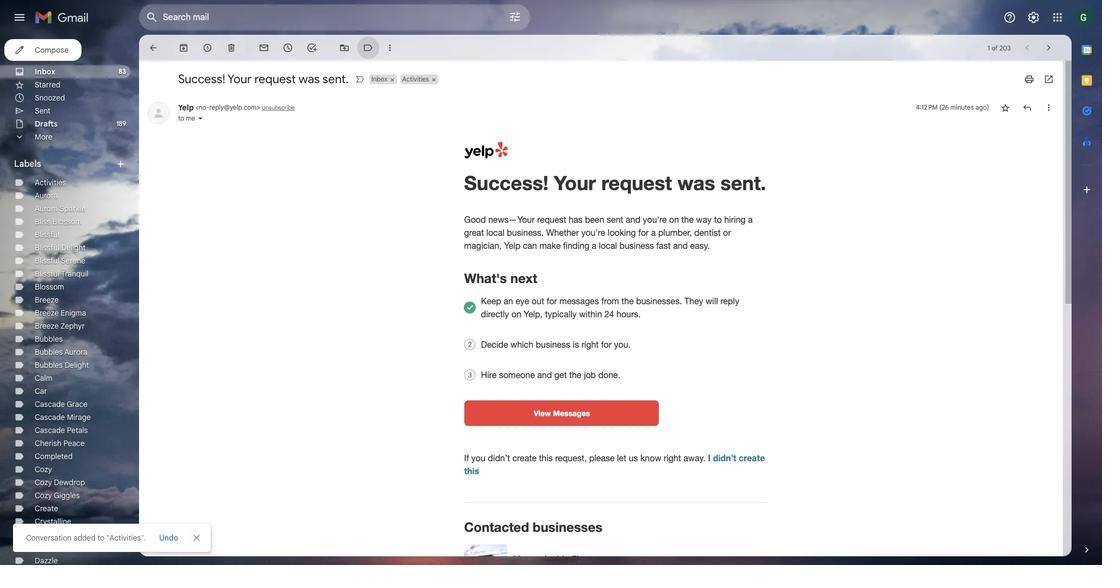 Task type: describe. For each thing, give the bounding box(es) containing it.
request inside "good news—your request has been sent and you're on the way to hiring a great local business. whether you're looking for a plumber, dentist or magician, yelp can make finding a local business fast and easy."
[[538, 215, 567, 224]]

hiring
[[725, 215, 746, 224]]

4:12 pm (26 minutes ago)
[[917, 103, 990, 111]]

snooze image
[[283, 42, 294, 53]]

businesses
[[533, 520, 603, 535]]

giggles
[[54, 491, 80, 501]]

settings image
[[1028, 11, 1041, 24]]

inbox button
[[370, 74, 389, 84]]

1 vertical spatial business
[[536, 340, 571, 350]]

4:12 pm (26 minutes ago) cell
[[917, 102, 990, 113]]

completed
[[35, 452, 73, 461]]

189
[[116, 120, 126, 128]]

on inside keep an eye out for messages from the businesses. they will reply directly on yelp, typically within 24 hours.
[[512, 309, 522, 319]]

conversation added to "activities".
[[26, 533, 146, 543]]

0 horizontal spatial create
[[513, 453, 537, 463]]

us
[[629, 453, 638, 463]]

sparkle
[[60, 204, 86, 214]]

0 horizontal spatial your
[[228, 72, 252, 86]]

typically
[[545, 309, 577, 319]]

tranquil
[[61, 269, 88, 279]]

hire someone and get the job done.
[[481, 370, 621, 380]]

cozy dewdrop link
[[35, 478, 85, 488]]

zephyr
[[61, 321, 85, 331]]

blissful serene
[[35, 256, 85, 266]]

0 vertical spatial you're
[[643, 215, 667, 224]]

view messages link
[[465, 401, 660, 426]]

cozy link
[[35, 465, 52, 475]]

203
[[1000, 44, 1012, 52]]

contacted businesses
[[464, 520, 603, 535]]

me
[[186, 114, 195, 122]]

1 horizontal spatial right
[[664, 453, 682, 463]]

bubbles aurora
[[35, 347, 88, 357]]

mark as unread image
[[259, 42, 270, 53]]

cozy for cozy giggles
[[35, 491, 52, 501]]

away.
[[684, 453, 706, 463]]

request,
[[556, 453, 587, 463]]

fitness
[[572, 554, 602, 564]]

inbox link
[[35, 67, 55, 77]]

"activities".
[[107, 533, 146, 543]]

0 horizontal spatial a
[[592, 241, 597, 251]]

reply
[[721, 296, 740, 306]]

let
[[618, 453, 627, 463]]

labels navigation
[[0, 35, 139, 565]]

1 horizontal spatial your
[[554, 171, 596, 195]]

1 vertical spatial local
[[599, 241, 618, 251]]

breeze for breeze zephyr
[[35, 321, 59, 331]]

eye
[[516, 296, 530, 306]]

sent
[[607, 215, 624, 224]]

breeze for breeze enigma
[[35, 308, 59, 318]]

2 vertical spatial for
[[602, 340, 612, 350]]

archive image
[[178, 42, 189, 53]]

ago)
[[976, 103, 990, 111]]

report spam image
[[202, 42, 213, 53]]

bubbles link
[[35, 334, 63, 344]]

great
[[464, 228, 484, 238]]

car link
[[35, 386, 47, 396]]

businesses.
[[637, 296, 683, 306]]

you.
[[615, 340, 631, 350]]

0 horizontal spatial yelp
[[178, 103, 194, 113]]

delight for bubbles delight
[[65, 360, 89, 370]]

>
[[257, 103, 260, 111]]

view
[[534, 409, 551, 418]]

breeze link
[[35, 295, 59, 305]]

calm link
[[35, 373, 52, 383]]

business.
[[507, 228, 544, 238]]

blissful for blissful tranquil
[[35, 269, 59, 279]]

is
[[573, 340, 579, 350]]

cherish peace link
[[35, 439, 85, 448]]

cherish
[[35, 439, 61, 448]]

create link
[[35, 504, 58, 514]]

0 horizontal spatial and
[[538, 370, 552, 380]]

cascade mirage
[[35, 413, 91, 422]]

blossom link
[[35, 282, 64, 292]]

main menu image
[[13, 11, 26, 24]]

to inside "good news—your request has been sent and you're on the way to hiring a great local business. whether you're looking for a plumber, dentist or magician, yelp can make finding a local business fast and easy."
[[715, 215, 722, 224]]

you
[[472, 453, 486, 463]]

cozy giggles
[[35, 491, 80, 501]]

if
[[464, 453, 469, 463]]

inbox for inbox link
[[35, 67, 55, 77]]

delight for blissful delight
[[61, 243, 86, 253]]

peace
[[63, 439, 85, 448]]

activities for activities link
[[35, 178, 66, 188]]

breeze enigma link
[[35, 308, 86, 318]]

bliss
[[35, 217, 51, 227]]

back to inbox image
[[148, 42, 159, 53]]

older image
[[1044, 42, 1055, 53]]

inbox for inbox button
[[372, 75, 388, 83]]

to inside alert
[[98, 533, 105, 543]]

decide
[[481, 340, 509, 350]]

search mail image
[[142, 8, 162, 27]]

this inside i didn't create this
[[464, 466, 480, 476]]

show details image
[[197, 115, 204, 122]]

i
[[709, 453, 711, 463]]

0 vertical spatial right
[[582, 340, 599, 350]]

gmail image
[[35, 7, 94, 28]]

create inside i didn't create this
[[739, 453, 766, 463]]

bubbles for aurora
[[35, 347, 63, 357]]

support image
[[1004, 11, 1017, 24]]

undo link
[[155, 528, 183, 548]]

drafts
[[35, 119, 58, 129]]

make
[[540, 241, 561, 251]]

1 vertical spatial was
[[678, 171, 716, 195]]

know
[[641, 453, 662, 463]]

bliss blossom link
[[35, 217, 82, 227]]

get
[[555, 370, 567, 380]]

alert containing conversation added to "activities".
[[13, 25, 1085, 552]]

finding
[[564, 241, 590, 251]]

keep an eye out for messages from the businesses. they will reply directly on yelp, typically within 24 hours.
[[481, 296, 740, 319]]

can
[[523, 241, 537, 251]]

move to image
[[339, 42, 350, 53]]

yelp cell
[[178, 103, 262, 113]]

breeze for breeze "link"
[[35, 295, 59, 305]]

drafts link
[[35, 119, 58, 129]]

magician,
[[464, 241, 502, 251]]

been
[[585, 215, 605, 224]]

1 horizontal spatial and
[[626, 215, 641, 224]]

blissful tranquil
[[35, 269, 88, 279]]

crystalline link
[[35, 517, 71, 527]]

please
[[590, 453, 615, 463]]

they
[[685, 296, 704, 306]]

sent link
[[35, 106, 50, 116]]

cascade mirage link
[[35, 413, 91, 422]]



Task type: vqa. For each thing, say whether or not it's contained in the screenshot.
Aurora Cascade
no



Task type: locate. For each thing, give the bounding box(es) containing it.
within
[[580, 309, 602, 319]]

i didn't create this link
[[464, 453, 766, 476]]

yelp inside "good news—your request has been sent and you're on the way to hiring a great local business. whether you're looking for a plumber, dentist or magician, yelp can make finding a local business fast and easy."
[[504, 241, 521, 251]]

create right the you
[[513, 453, 537, 463]]

1 vertical spatial success!
[[464, 171, 549, 195]]

3 cozy from the top
[[35, 491, 52, 501]]

crystalline down create
[[35, 517, 71, 527]]

right right is
[[582, 340, 599, 350]]

crystalline down crystalline ocean
[[35, 543, 71, 553]]

blissful delight
[[35, 243, 86, 253]]

cascade up 'cherish'
[[35, 426, 65, 435]]

bubbles up calm link
[[35, 360, 63, 370]]

2 vertical spatial and
[[538, 370, 552, 380]]

0 horizontal spatial for
[[547, 296, 558, 306]]

keep
[[481, 296, 502, 306]]

0 vertical spatial for
[[639, 228, 649, 238]]

blissful up blossom link
[[35, 269, 59, 279]]

2 vertical spatial bubbles
[[35, 360, 63, 370]]

and up looking
[[626, 215, 641, 224]]

request up unsubscribe
[[255, 72, 296, 86]]

success! up news—your on the left
[[464, 171, 549, 195]]

1 horizontal spatial a
[[652, 228, 656, 238]]

cascade down car
[[35, 400, 65, 409]]

0 vertical spatial cozy
[[35, 465, 52, 475]]

the left way
[[682, 215, 694, 224]]

1 cozy from the top
[[35, 465, 52, 475]]

this
[[539, 453, 553, 463], [464, 466, 480, 476]]

1 vertical spatial on
[[512, 309, 522, 319]]

0 vertical spatial the
[[682, 215, 694, 224]]

activities
[[403, 75, 430, 83], [35, 178, 66, 188]]

you're up plumber,
[[643, 215, 667, 224]]

compose
[[35, 45, 69, 55]]

unsubscribe
[[262, 104, 295, 111]]

4:12 pm
[[917, 103, 938, 111]]

inbox
[[35, 67, 55, 77], [372, 75, 388, 83]]

1 vertical spatial cascade
[[35, 413, 65, 422]]

2 vertical spatial cascade
[[35, 426, 65, 435]]

2 horizontal spatial to
[[715, 215, 722, 224]]

1 vertical spatial to
[[715, 215, 722, 224]]

request up 'whether'
[[538, 215, 567, 224]]

activities button
[[400, 74, 431, 84]]

blossom
[[52, 217, 82, 227], [35, 282, 64, 292]]

1 vertical spatial yelp
[[504, 241, 521, 251]]

tab list
[[1072, 35, 1103, 526]]

1 horizontal spatial sent.
[[721, 171, 767, 195]]

0 horizontal spatial didn't
[[488, 453, 510, 463]]

to right way
[[715, 215, 722, 224]]

1 vertical spatial delight
[[65, 360, 89, 370]]

sent
[[35, 106, 50, 116]]

0 vertical spatial to
[[178, 114, 184, 122]]

1 vertical spatial and
[[674, 241, 688, 251]]

3 bubbles from the top
[[35, 360, 63, 370]]

was
[[299, 72, 320, 86], [678, 171, 716, 195]]

breeze down breeze "link"
[[35, 308, 59, 318]]

cozy for cozy dewdrop
[[35, 478, 52, 488]]

inbox up 'starred'
[[35, 67, 55, 77]]

you're
[[643, 215, 667, 224], [582, 228, 606, 238]]

1 horizontal spatial success! your request was sent.
[[464, 171, 767, 195]]

was up way
[[678, 171, 716, 195]]

for inside "good news—your request has been sent and you're on the way to hiring a great local business. whether you're looking for a plumber, dentist or magician, yelp can make finding a local business fast and easy."
[[639, 228, 649, 238]]

1 horizontal spatial business
[[620, 241, 654, 251]]

business left is
[[536, 340, 571, 350]]

1 horizontal spatial the
[[622, 296, 634, 306]]

2 horizontal spatial for
[[639, 228, 649, 238]]

crystalline down crystalline "link"
[[35, 530, 71, 540]]

1 horizontal spatial request
[[538, 215, 567, 224]]

looking
[[608, 228, 636, 238]]

on up plumber,
[[670, 215, 680, 224]]

bubbles for delight
[[35, 360, 63, 370]]

1 horizontal spatial you're
[[643, 215, 667, 224]]

1 vertical spatial crystalline
[[35, 530, 71, 540]]

1 horizontal spatial for
[[602, 340, 612, 350]]

2 vertical spatial to
[[98, 533, 105, 543]]

2 vertical spatial aurora
[[64, 347, 88, 357]]

the inside "good news—your request has been sent and you're on the way to hiring a great local business. whether you're looking for a plumber, dentist or magician, yelp can make finding a local business fast and easy."
[[682, 215, 694, 224]]

0 horizontal spatial activities
[[35, 178, 66, 188]]

this down if on the left bottom
[[464, 466, 480, 476]]

to left me
[[178, 114, 184, 122]]

inbox inside labels navigation
[[35, 67, 55, 77]]

2 bubbles from the top
[[35, 347, 63, 357]]

blissful for blissful serene
[[35, 256, 59, 266]]

messages
[[560, 296, 599, 306]]

your up yelp < no-reply@yelp.com > unsubscribe
[[228, 72, 252, 86]]

2 vertical spatial breeze
[[35, 321, 59, 331]]

compose button
[[4, 39, 82, 61]]

advanced search options image
[[504, 6, 526, 28]]

a right hiring
[[749, 215, 753, 224]]

was down add to tasks image
[[299, 72, 320, 86]]

0 vertical spatial breeze
[[35, 295, 59, 305]]

you're down been
[[582, 228, 606, 238]]

bubbles down breeze zephyr link
[[35, 334, 63, 344]]

1 horizontal spatial to
[[178, 114, 184, 122]]

0 vertical spatial a
[[749, 215, 753, 224]]

to right the added
[[98, 533, 105, 543]]

delight down the bubbles aurora link
[[65, 360, 89, 370]]

calm
[[35, 373, 52, 383]]

2 vertical spatial a
[[592, 241, 597, 251]]

reply@yelp.com
[[209, 103, 257, 111]]

add to tasks image
[[307, 42, 317, 53]]

breeze enigma
[[35, 308, 86, 318]]

yelp up to me
[[178, 103, 194, 113]]

Not starred checkbox
[[1001, 102, 1012, 113]]

crystalline for wander
[[35, 543, 71, 553]]

crystalline ocean
[[35, 530, 96, 540]]

3 blissful from the top
[[35, 256, 59, 266]]

local up magician,
[[487, 228, 505, 238]]

0 horizontal spatial this
[[464, 466, 480, 476]]

whether
[[547, 228, 579, 238]]

sent. down move to "icon" at the top of the page
[[323, 72, 349, 86]]

snoozed
[[35, 93, 65, 103]]

aurora for aurora sparkle
[[35, 204, 58, 214]]

0 horizontal spatial right
[[582, 340, 599, 350]]

2 vertical spatial crystalline
[[35, 543, 71, 553]]

1 vertical spatial blossom
[[35, 282, 64, 292]]

the inside keep an eye out for messages from the businesses. they will reply directly on yelp, typically within 24 hours.
[[622, 296, 634, 306]]

2 horizontal spatial the
[[682, 215, 694, 224]]

0 horizontal spatial inbox
[[35, 67, 55, 77]]

blissful link
[[35, 230, 59, 240]]

cascade for cascade petals
[[35, 426, 65, 435]]

Search mail text field
[[163, 12, 478, 23]]

aurora up bubbles delight link
[[64, 347, 88, 357]]

request up sent
[[602, 171, 673, 195]]

1 vertical spatial a
[[652, 228, 656, 238]]

and left get
[[538, 370, 552, 380]]

didn't right i
[[713, 453, 737, 463]]

dewdrop
[[54, 478, 85, 488]]

3 crystalline from the top
[[35, 543, 71, 553]]

4 blissful from the top
[[35, 269, 59, 279]]

alert
[[13, 25, 1085, 552]]

crystalline wander
[[35, 543, 100, 553]]

yelp,
[[524, 309, 543, 319]]

news—your
[[489, 215, 535, 224]]

dentist
[[695, 228, 721, 238]]

cozy
[[35, 465, 52, 475], [35, 478, 52, 488], [35, 491, 52, 501]]

cascade for cascade grace
[[35, 400, 65, 409]]

<
[[196, 103, 199, 111]]

1 blissful from the top
[[35, 230, 59, 240]]

plumber,
[[659, 228, 692, 238]]

1 vertical spatial success! your request was sent.
[[464, 171, 767, 195]]

2 cascade from the top
[[35, 413, 65, 422]]

someone
[[499, 370, 535, 380]]

activities inside labels navigation
[[35, 178, 66, 188]]

bliss blossom
[[35, 217, 82, 227]]

and
[[626, 215, 641, 224], [674, 241, 688, 251], [538, 370, 552, 380]]

breeze up bubbles "link"
[[35, 321, 59, 331]]

1 vertical spatial for
[[547, 296, 558, 306]]

0 vertical spatial bubbles
[[35, 334, 63, 344]]

breeze
[[35, 295, 59, 305], [35, 308, 59, 318], [35, 321, 59, 331]]

way
[[697, 215, 712, 224]]

1 vertical spatial you're
[[582, 228, 606, 238]]

for left you.
[[602, 340, 612, 350]]

0 vertical spatial local
[[487, 228, 505, 238]]

to
[[178, 114, 184, 122], [715, 215, 722, 224], [98, 533, 105, 543]]

blissful down 'bliss'
[[35, 230, 59, 240]]

None search field
[[139, 4, 531, 30]]

blossom up breeze "link"
[[35, 282, 64, 292]]

cozy up create
[[35, 491, 52, 501]]

this left request,
[[539, 453, 553, 463]]

aurora sparkle link
[[35, 204, 86, 214]]

blissful for blissful delight
[[35, 243, 59, 253]]

business down looking
[[620, 241, 654, 251]]

didn't right the you
[[488, 453, 510, 463]]

your
[[228, 72, 252, 86], [554, 171, 596, 195]]

more
[[35, 132, 52, 142]]

0 vertical spatial yelp
[[178, 103, 194, 113]]

blissful for blissful link
[[35, 230, 59, 240]]

0 vertical spatial success! your request was sent.
[[178, 72, 349, 86]]

wander
[[73, 543, 100, 553]]

0 vertical spatial sent.
[[323, 72, 349, 86]]

activities up aurora link
[[35, 178, 66, 188]]

not starred image
[[1001, 102, 1012, 113]]

yelp left can
[[504, 241, 521, 251]]

1 vertical spatial sent.
[[721, 171, 767, 195]]

2 vertical spatial the
[[570, 370, 582, 380]]

activities inside button
[[403, 75, 430, 83]]

0 vertical spatial was
[[299, 72, 320, 86]]

directly
[[481, 309, 509, 319]]

on down eye
[[512, 309, 522, 319]]

0 horizontal spatial sent.
[[323, 72, 349, 86]]

car
[[35, 386, 47, 396]]

1 horizontal spatial success!
[[464, 171, 549, 195]]

breeze down blossom link
[[35, 295, 59, 305]]

and down plumber,
[[674, 241, 688, 251]]

activities for activities button
[[403, 75, 430, 83]]

aurora down activities link
[[35, 191, 58, 201]]

business
[[620, 241, 654, 251], [536, 340, 571, 350]]

0 vertical spatial activities
[[403, 75, 430, 83]]

or
[[724, 228, 732, 238]]

1 vertical spatial request
[[602, 171, 673, 195]]

fast
[[657, 241, 671, 251]]

local down looking
[[599, 241, 618, 251]]

1 vertical spatial your
[[554, 171, 596, 195]]

cozy for cozy link
[[35, 465, 52, 475]]

1 horizontal spatial didn't
[[713, 453, 737, 463]]

1 vertical spatial activities
[[35, 178, 66, 188]]

business inside "good news—your request has been sent and you're on the way to hiring a great local business. whether you're looking for a plumber, dentist or magician, yelp can make finding a local business fast and easy."
[[620, 241, 654, 251]]

0 horizontal spatial request
[[255, 72, 296, 86]]

crystalline ocean link
[[35, 530, 96, 540]]

didn't inside i didn't create this
[[713, 453, 737, 463]]

(26
[[940, 103, 949, 111]]

on
[[670, 215, 680, 224], [512, 309, 522, 319]]

right right "know"
[[664, 453, 682, 463]]

completed link
[[35, 452, 73, 461]]

1 cascade from the top
[[35, 400, 65, 409]]

starred link
[[35, 80, 60, 90]]

delight up the "serene" on the top left of the page
[[61, 243, 86, 253]]

serene
[[61, 256, 85, 266]]

inbox inside inbox button
[[372, 75, 388, 83]]

for right looking
[[639, 228, 649, 238]]

unsubscribe link
[[262, 104, 295, 111]]

3 cascade from the top
[[35, 426, 65, 435]]

on inside "good news—your request has been sent and you're on the way to hiring a great local business. whether you're looking for a plumber, dentist or magician, yelp can make finding a local business fast and easy."
[[670, 215, 680, 224]]

for
[[639, 228, 649, 238], [547, 296, 558, 306], [602, 340, 612, 350]]

0 vertical spatial blossom
[[52, 217, 82, 227]]

the up hours.
[[622, 296, 634, 306]]

success! up no-
[[178, 72, 225, 86]]

cozy down cozy link
[[35, 478, 52, 488]]

blossom down sparkle
[[52, 217, 82, 227]]

2 horizontal spatial a
[[749, 215, 753, 224]]

0 vertical spatial and
[[626, 215, 641, 224]]

has
[[569, 215, 583, 224]]

local
[[487, 228, 505, 238], [599, 241, 618, 251]]

create right i
[[739, 453, 766, 463]]

1 vertical spatial aurora
[[35, 204, 58, 214]]

1 crystalline from the top
[[35, 517, 71, 527]]

1 vertical spatial breeze
[[35, 308, 59, 318]]

activities right inbox button
[[403, 75, 430, 83]]

1 bubbles from the top
[[35, 334, 63, 344]]

2 vertical spatial cozy
[[35, 491, 52, 501]]

3 breeze from the top
[[35, 321, 59, 331]]

done.
[[599, 370, 621, 380]]

cozy down 'completed'
[[35, 465, 52, 475]]

an
[[504, 296, 514, 306]]

2 crystalline from the top
[[35, 530, 71, 540]]

1 horizontal spatial create
[[739, 453, 766, 463]]

0 horizontal spatial on
[[512, 309, 522, 319]]

aurora down aurora link
[[35, 204, 58, 214]]

blissful tranquil link
[[35, 269, 88, 279]]

good
[[464, 215, 486, 224]]

messages
[[553, 409, 590, 418]]

create
[[35, 504, 58, 514]]

0 vertical spatial your
[[228, 72, 252, 86]]

1 horizontal spatial local
[[599, 241, 618, 251]]

delete image
[[226, 42, 237, 53]]

cozy giggles link
[[35, 491, 80, 501]]

2 cozy from the top
[[35, 478, 52, 488]]

bubbles down bubbles "link"
[[35, 347, 63, 357]]

2 blissful from the top
[[35, 243, 59, 253]]

2 breeze from the top
[[35, 308, 59, 318]]

good news—your request has been sent and you're on the way to hiring a great local business. whether you're looking for a plumber, dentist or magician, yelp can make finding a local business fast and easy.
[[464, 215, 753, 251]]

cascade
[[35, 400, 65, 409], [35, 413, 65, 422], [35, 426, 65, 435]]

1 horizontal spatial was
[[678, 171, 716, 195]]

2 horizontal spatial request
[[602, 171, 673, 195]]

0 vertical spatial on
[[670, 215, 680, 224]]

contacted
[[464, 520, 529, 535]]

labels image
[[363, 42, 374, 53]]

for right out
[[547, 296, 558, 306]]

aurora for aurora link
[[35, 191, 58, 201]]

1 vertical spatial cozy
[[35, 478, 52, 488]]

0 vertical spatial delight
[[61, 243, 86, 253]]

0 vertical spatial aurora
[[35, 191, 58, 201]]

i didn't create this
[[464, 453, 766, 476]]

labels heading
[[14, 159, 115, 170]]

no-
[[199, 103, 209, 111]]

0 horizontal spatial success! your request was sent.
[[178, 72, 349, 86]]

0 horizontal spatial was
[[299, 72, 320, 86]]

more image
[[385, 42, 396, 53]]

cascade petals link
[[35, 426, 88, 435]]

your up the has
[[554, 171, 596, 195]]

cascade for cascade mirage
[[35, 413, 65, 422]]

crystalline for ocean
[[35, 530, 71, 540]]

cascade down cascade grace
[[35, 413, 65, 422]]

a right finding
[[592, 241, 597, 251]]

sent. up hiring
[[721, 171, 767, 195]]

for inside keep an eye out for messages from the businesses. they will reply directly on yelp, typically within 24 hours.
[[547, 296, 558, 306]]

success! your request was sent. up sent
[[464, 171, 767, 195]]

0 horizontal spatial local
[[487, 228, 505, 238]]

inbox down "more" image
[[372, 75, 388, 83]]

1 horizontal spatial this
[[539, 453, 553, 463]]

0 vertical spatial cascade
[[35, 400, 65, 409]]

1 vertical spatial right
[[664, 453, 682, 463]]

0 vertical spatial request
[[255, 72, 296, 86]]

0 vertical spatial crystalline
[[35, 517, 71, 527]]

0 horizontal spatial success!
[[178, 72, 225, 86]]

mountainside
[[513, 554, 570, 564]]

0 horizontal spatial the
[[570, 370, 582, 380]]

1 vertical spatial this
[[464, 466, 480, 476]]

1 vertical spatial bubbles
[[35, 347, 63, 357]]

blissful down blissful delight link
[[35, 256, 59, 266]]

blissful down blissful link
[[35, 243, 59, 253]]

2 vertical spatial request
[[538, 215, 567, 224]]

enigma
[[61, 308, 86, 318]]

a left plumber,
[[652, 228, 656, 238]]

1 vertical spatial the
[[622, 296, 634, 306]]

bubbles aurora link
[[35, 347, 88, 357]]

1 breeze from the top
[[35, 295, 59, 305]]

if you didn't create this request, please let us know right away.
[[464, 453, 709, 463]]

success! your request was sent. up >
[[178, 72, 349, 86]]

the left job
[[570, 370, 582, 380]]

0 horizontal spatial you're
[[582, 228, 606, 238]]

0 horizontal spatial business
[[536, 340, 571, 350]]

yelp < no-reply@yelp.com > unsubscribe
[[178, 103, 295, 113]]



